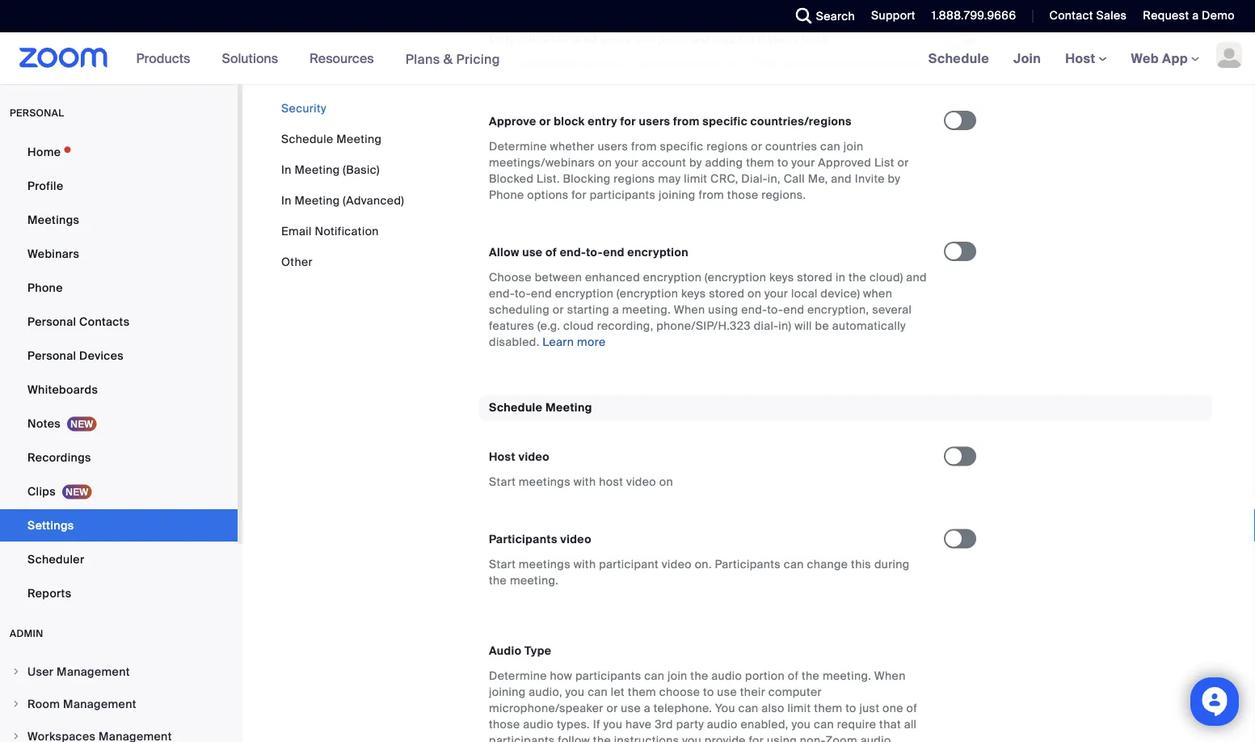 Task type: locate. For each thing, give the bounding box(es) containing it.
meetings
[[27, 212, 79, 227]]

2 horizontal spatial end-
[[741, 302, 767, 317]]

client down search
[[795, 31, 827, 46]]

when
[[863, 286, 893, 301]]

and right cloud)
[[906, 270, 927, 285]]

by left "adding"
[[690, 155, 702, 170]]

from
[[738, 31, 765, 46], [837, 56, 862, 71], [673, 114, 700, 129], [631, 139, 657, 154], [699, 187, 724, 202]]

that
[[880, 717, 901, 732]]

(encryption up dial-
[[705, 270, 767, 285]]

right image down right image
[[11, 732, 21, 741]]

regions up "adding"
[[707, 139, 748, 154]]

meetings/webinars
[[489, 155, 595, 170]]

end up enhanced
[[603, 245, 625, 260]]

the inside start meetings with participant video on. participants can change this during the meeting.
[[489, 573, 507, 588]]

your up call
[[792, 155, 815, 170]]

1 vertical spatial use
[[717, 685, 737, 700]]

with for host
[[574, 475, 596, 489]]

1 vertical spatial specific
[[660, 139, 704, 154]]

if
[[593, 717, 600, 732]]

a up recording,
[[613, 302, 619, 317]]

the inside choose between enhanced encryption (encryption keys stored in the cloud) and end-to-end encryption (encryption keys stored on your local device) when scheduling or starting a meeting. when using end-to-end encryption, several features (e.g. cloud recording, phone/sip/h.323 dial-in) will be automatically disabled.
[[849, 270, 867, 285]]

the up choose
[[691, 669, 709, 683]]

phone link
[[0, 272, 238, 304]]

1 vertical spatial in
[[281, 193, 292, 208]]

meeting. down "participants video"
[[510, 573, 559, 588]]

scheduler
[[27, 552, 84, 567]]

users inside determine whether users from specific regions or countries can join meetings/webinars on your account by adding them to your approved list or blocked list. blocking regions may limit crc, dial-in, call me, and invite by phone options for participants joining from those regions.
[[598, 139, 628, 154]]

1 horizontal spatial host
[[1065, 50, 1099, 67]]

on inside choose between enhanced encryption (encryption keys stored in the cloud) and end-to-end encryption (encryption keys stored on your local device) when scheduling or starting a meeting. when using end-to-end encryption, several features (e.g. cloud recording, phone/sip/h.323 dial-in) will be automatically disabled.
[[748, 286, 762, 301]]

home
[[27, 144, 61, 159]]

0 vertical spatial (encryption
[[705, 270, 767, 285]]

have
[[626, 717, 652, 732]]

in meeting (basic)
[[281, 162, 380, 177]]

0 vertical spatial end-
[[560, 245, 586, 260]]

them right "let"
[[628, 685, 656, 700]]

0 vertical spatial with
[[574, 475, 596, 489]]

authenticated
[[518, 31, 598, 46]]

limit inside determine how participants can join the audio portion of the meeting. when joining audio, you can let them choose to use their computer microphone/speaker or use a telephone. you can also limit them to just one of those audio types. if you have 3rd party audio enabled, you can require that all participants follow the instructions you provide for using non-zoom audio.
[[788, 701, 811, 716]]

0 horizontal spatial stored
[[709, 286, 745, 301]]

schedule inside "meetings" navigation
[[929, 50, 989, 67]]

2 in from the top
[[281, 193, 292, 208]]

2 horizontal spatial for
[[749, 733, 764, 742]]

1 vertical spatial regions
[[614, 171, 655, 186]]

of up the computer
[[788, 669, 799, 683]]

allow
[[489, 245, 519, 260]]

1 in from the top
[[281, 162, 292, 177]]

menu bar
[[281, 100, 404, 270]]

those down "dial-"
[[727, 187, 759, 202]]

0 vertical spatial management
[[57, 664, 130, 679]]

schedule meeting
[[281, 131, 382, 146], [489, 400, 592, 415]]

start down 'host video'
[[489, 475, 516, 489]]

client right web
[[891, 56, 921, 71]]

personal devices link
[[0, 339, 238, 372]]

2 with from the top
[[574, 557, 596, 572]]

0 horizontal spatial meeting.
[[510, 573, 559, 588]]

0 vertical spatial of
[[546, 245, 557, 260]]

with inside start meetings with participant video on. participants can change this during the meeting.
[[574, 557, 596, 572]]

those down microphone/speaker
[[489, 717, 520, 732]]

0 horizontal spatial host
[[489, 449, 516, 464]]

join inside determine whether users from specific regions or countries can join meetings/webinars on your account by adding them to your approved list or blocked list. blocking regions may limit crc, dial-in, call me, and invite by phone options for participants joining from those regions.
[[844, 139, 864, 154]]

0 vertical spatial meeting.
[[622, 302, 671, 317]]

1 horizontal spatial joining
[[659, 187, 696, 202]]

with left "host"
[[574, 475, 596, 489]]

use up you
[[717, 685, 737, 700]]

1 horizontal spatial for
[[620, 114, 636, 129]]

learn more
[[543, 334, 606, 349]]

or up "(e.g." on the left top of page
[[553, 302, 564, 317]]

0 vertical spatial host
[[1065, 50, 1099, 67]]

1 horizontal spatial meeting.
[[622, 302, 671, 317]]

schedule up 'host video'
[[489, 400, 543, 415]]

other link
[[281, 254, 313, 269]]

2 horizontal spatial meeting.
[[823, 669, 871, 683]]

2 horizontal spatial joining
[[742, 56, 779, 71]]

in
[[281, 162, 292, 177], [281, 193, 292, 208]]

0 vertical spatial to-
[[586, 245, 603, 260]]

determine inside determine whether users from specific regions or countries can join meetings/webinars on your account by adding them to your approved list or blocked list. blocking regions may limit crc, dial-in, call me, and invite by phone options for participants joining from those regions.
[[489, 139, 547, 154]]

participants
[[512, 56, 578, 71], [590, 187, 656, 202], [575, 669, 641, 683], [489, 733, 555, 742]]

schedule down security
[[281, 131, 333, 146]]

web left app at the right top
[[1131, 50, 1159, 67]]

(encryption down enhanced
[[617, 286, 678, 301]]

web
[[865, 56, 888, 71]]

stored
[[797, 270, 833, 285], [709, 286, 745, 301]]

0 vertical spatial limit
[[684, 171, 708, 186]]

banner containing products
[[0, 32, 1255, 85]]

use right allow
[[522, 245, 543, 260]]

schedule down "1.888.799.9666"
[[929, 50, 989, 67]]

0 horizontal spatial limit
[[684, 171, 708, 186]]

0 horizontal spatial end
[[531, 286, 552, 301]]

users
[[601, 31, 632, 46], [639, 114, 670, 129], [598, 139, 628, 154]]

audio
[[489, 643, 522, 658]]

security link
[[281, 101, 326, 116]]

2 vertical spatial on
[[659, 475, 673, 489]]

management down user management menu item
[[63, 696, 136, 711]]

0 vertical spatial right image
[[11, 699, 21, 709]]

encryption up phone/sip/h.323
[[643, 270, 702, 285]]

0 vertical spatial use
[[522, 245, 543, 260]]

those inside determine how participants can join the audio portion of the meeting. when joining audio, you can let them choose to use their computer microphone/speaker or use a telephone. you can also limit them to just one of those audio types. if you have 3rd party audio enabled, you can require that all participants follow the instructions you provide for using non-zoom audio.
[[489, 717, 520, 732]]

telephone.
[[654, 701, 712, 716]]

joining right the prior
[[742, 56, 779, 71]]

1 horizontal spatial web
[[1131, 50, 1159, 67]]

you
[[715, 701, 735, 716]]

meeting. up just
[[823, 669, 871, 683]]

2 vertical spatial joining
[[489, 685, 526, 700]]

all
[[904, 717, 917, 732]]

joining
[[742, 56, 779, 71], [659, 187, 696, 202], [489, 685, 526, 700]]

0 horizontal spatial schedule meeting
[[281, 131, 382, 146]]

a inside determine how participants can join the audio portion of the meeting. when joining audio, you can let them choose to use their computer microphone/speaker or use a telephone. you can also limit them to just one of those audio types. if you have 3rd party audio enabled, you can require that all participants follow the instructions you provide for using non-zoom audio.
[[644, 701, 651, 716]]

the down "participants video"
[[489, 573, 507, 588]]

1 horizontal spatial to-
[[586, 245, 603, 260]]

1 horizontal spatial schedule
[[489, 400, 543, 415]]

1 horizontal spatial client
[[891, 56, 921, 71]]

using
[[708, 302, 738, 317], [767, 733, 797, 742]]

schedule meeting up 'host video'
[[489, 400, 592, 415]]

join for web
[[659, 31, 679, 46]]

1 vertical spatial by
[[888, 171, 901, 186]]

join for portion
[[668, 669, 688, 683]]

1 vertical spatial using
[[767, 733, 797, 742]]

meeting. inside start meetings with participant video on. participants can change this during the meeting.
[[510, 573, 559, 588]]

1 vertical spatial encryption
[[643, 270, 702, 285]]

audio,
[[529, 685, 562, 700]]

to down "countries"
[[778, 155, 789, 170]]

1 vertical spatial schedule meeting
[[489, 400, 592, 415]]

1 start from the top
[[489, 475, 516, 489]]

1 with from the top
[[574, 475, 596, 489]]

your left local
[[765, 286, 788, 301]]

1 vertical spatial join
[[844, 139, 864, 154]]

right image
[[11, 667, 21, 677]]

using up phone/sip/h.323
[[708, 302, 738, 317]]

0 vertical spatial in
[[281, 162, 292, 177]]

those inside determine whether users from specific regions or countries can join meetings/webinars on your account by adding them to your approved list or blocked list. blocking regions may limit crc, dial-in, call me, and invite by phone options for participants joining from those regions.
[[727, 187, 759, 202]]

limit right may
[[684, 171, 708, 186]]

of up between
[[546, 245, 557, 260]]

0 horizontal spatial regions
[[614, 171, 655, 186]]

users for can
[[601, 31, 632, 46]]

1 vertical spatial when
[[874, 669, 906, 683]]

host
[[599, 475, 623, 489]]

0 horizontal spatial on
[[598, 155, 612, 170]]

specific inside determine whether users from specific regions or countries can join meetings/webinars on your account by adding them to your approved list or blocked list. blocking regions may limit crc, dial-in, call me, and invite by phone options for participants joining from those regions.
[[660, 139, 704, 154]]

participants
[[489, 532, 558, 547], [715, 557, 781, 572]]

0 horizontal spatial a
[[613, 302, 619, 317]]

meeting for 'schedule meeting' link
[[336, 131, 382, 146]]

1 right image from the top
[[11, 699, 21, 709]]

admin menu menu
[[0, 656, 238, 742]]

recordings link
[[0, 441, 238, 474]]

participants down 'blocking'
[[590, 187, 656, 202]]

meetings
[[682, 31, 735, 46], [782, 56, 834, 71], [519, 475, 571, 489], [519, 557, 571, 572]]

or up "dial-"
[[751, 139, 763, 154]]

determine
[[489, 139, 547, 154], [489, 669, 547, 683]]

0 vertical spatial web
[[768, 31, 792, 46]]

for inside determine whether users from specific regions or countries can join meetings/webinars on your account by adding them to your approved list or blocked list. blocking regions may limit crc, dial-in, call me, and invite by phone options for participants joining from those regions.
[[572, 187, 587, 202]]

1 horizontal spatial phone
[[489, 187, 524, 202]]

1 vertical spatial with
[[574, 557, 596, 572]]

1 determine from the top
[[489, 139, 547, 154]]

audio.
[[861, 733, 894, 742]]

1 horizontal spatial a
[[644, 701, 651, 716]]

meeting. up recording,
[[622, 302, 671, 317]]

room management
[[27, 696, 136, 711]]

of
[[546, 245, 557, 260], [788, 669, 799, 683], [907, 701, 918, 716]]

sales
[[1096, 8, 1127, 23]]

notification
[[315, 224, 379, 238]]

1 horizontal spatial (encryption
[[705, 270, 767, 285]]

meetings down "participants video"
[[519, 557, 571, 572]]

end-
[[560, 245, 586, 260], [489, 286, 515, 301], [741, 302, 767, 317]]

can left change
[[784, 557, 804, 572]]

2 vertical spatial end-
[[741, 302, 767, 317]]

in down 'schedule meeting' link
[[281, 162, 292, 177]]

meeting for in meeting (advanced) "link" at left top
[[295, 193, 340, 208]]

2 horizontal spatial them
[[814, 701, 843, 716]]

1 vertical spatial meeting.
[[510, 573, 559, 588]]

them inside determine whether users from specific regions or countries can join meetings/webinars on your account by adding them to your approved list or blocked list. blocking regions may limit crc, dial-in, call me, and invite by phone options for participants joining from those regions.
[[746, 155, 775, 170]]

determine down approve
[[489, 139, 547, 154]]

types.
[[557, 717, 590, 732]]

notes
[[27, 416, 61, 431]]

when inside choose between enhanced encryption (encryption keys stored in the cloud) and end-to-end encryption (encryption keys stored on your local device) when scheduling or starting a meeting. when using end-to-end encryption, several features (e.g. cloud recording, phone/sip/h.323 dial-in) will be automatically disabled.
[[674, 302, 705, 317]]

learn more link
[[543, 334, 606, 349]]

meeting.
[[622, 302, 671, 317], [510, 573, 559, 588], [823, 669, 871, 683]]

non-
[[800, 733, 826, 742]]

1 horizontal spatial of
[[788, 669, 799, 683]]

for right entry
[[620, 114, 636, 129]]

host inside schedule meeting element
[[489, 449, 516, 464]]

joining inside determine how participants can join the audio portion of the meeting. when joining audio, you can let them choose to use their computer microphone/speaker or use a telephone. you can also limit them to just one of those audio types. if you have 3rd party audio enabled, you can require that all participants follow the instructions you provide for using non-zoom audio.
[[489, 685, 526, 700]]

0 vertical spatial those
[[727, 187, 759, 202]]

how
[[550, 669, 572, 683]]

determine how participants can join the audio portion of the meeting. when joining audio, you can let them choose to use their computer microphone/speaker or use a telephone. you can also limit them to just one of those audio types. if you have 3rd party audio enabled, you can require that all participants follow the instructions you provide for using non-zoom audio.
[[489, 669, 918, 742]]

reports
[[27, 586, 71, 601]]

stored up local
[[797, 270, 833, 285]]

to- up dial-
[[767, 302, 784, 317]]

using inside determine how participants can join the audio portion of the meeting. when joining audio, you can let them choose to use their computer microphone/speaker or use a telephone. you can also limit them to just one of those audio types. if you have 3rd party audio enabled, you can require that all participants follow the instructions you provide for using non-zoom audio.
[[767, 733, 797, 742]]

of up all
[[907, 701, 918, 716]]

1 vertical spatial host
[[489, 449, 516, 464]]

participant
[[599, 557, 659, 572]]

0 vertical spatial keys
[[770, 270, 794, 285]]

by
[[690, 155, 702, 170], [888, 171, 901, 186]]

profile
[[27, 178, 63, 193]]

when up one
[[874, 669, 906, 683]]

(advanced)
[[343, 193, 404, 208]]

1 vertical spatial limit
[[788, 701, 811, 716]]

banner
[[0, 32, 1255, 85]]

2 right image from the top
[[11, 732, 21, 741]]

support link
[[859, 0, 920, 32], [871, 8, 916, 23]]

right image
[[11, 699, 21, 709], [11, 732, 21, 741]]

end- up dial-
[[741, 302, 767, 317]]

1 vertical spatial personal
[[27, 348, 76, 363]]

approve
[[489, 114, 536, 129]]

encryption up enhanced
[[627, 245, 689, 260]]

join up authenticate
[[659, 31, 679, 46]]

2 vertical spatial join
[[668, 669, 688, 683]]

0 vertical spatial encryption
[[627, 245, 689, 260]]

you
[[565, 685, 585, 700], [603, 717, 623, 732], [792, 717, 811, 732], [682, 733, 702, 742]]

or right list
[[898, 155, 909, 170]]

personal up whiteboards
[[27, 348, 76, 363]]

the right in
[[849, 270, 867, 285]]

your inside choose between enhanced encryption (encryption keys stored in the cloud) and end-to-end encryption (encryption keys stored on your local device) when scheduling or starting a meeting. when using end-to-end encryption, several features (e.g. cloud recording, phone/sip/h.323 dial-in) will be automatically disabled.
[[765, 286, 788, 301]]

room management menu item
[[0, 689, 238, 719]]

your left the account
[[615, 155, 639, 170]]

end up in)
[[784, 302, 805, 317]]

2 start from the top
[[489, 557, 516, 572]]

1.888.799.9666
[[932, 8, 1016, 23]]

determine for audio
[[489, 669, 547, 683]]

let
[[611, 685, 625, 700]]

participants down microphone/speaker
[[489, 733, 555, 742]]

with left the participant on the bottom of page
[[574, 557, 596, 572]]

regions
[[707, 139, 748, 154], [614, 171, 655, 186]]

join inside determine how participants can join the audio portion of the meeting. when joining audio, you can let them choose to use their computer microphone/speaker or use a telephone. you can also limit them to just one of those audio types. if you have 3rd party audio enabled, you can require that all participants follow the instructions you provide for using non-zoom audio.
[[668, 669, 688, 683]]

notes link
[[0, 407, 238, 440]]

1 vertical spatial those
[[489, 717, 520, 732]]

specific
[[703, 114, 748, 129], [660, 139, 704, 154]]

can up approved
[[821, 139, 841, 154]]

joining down may
[[659, 187, 696, 202]]

a inside choose between enhanced encryption (encryption keys stored in the cloud) and end-to-end encryption (encryption keys stored on your local device) when scheduling or starting a meeting. when using end-to-end encryption, several features (e.g. cloud recording, phone/sip/h.323 dial-in) will be automatically disabled.
[[613, 302, 619, 317]]

in
[[836, 270, 846, 285]]

0 vertical spatial by
[[690, 155, 702, 170]]

or down "let"
[[607, 701, 618, 716]]

0 horizontal spatial phone
[[27, 280, 63, 295]]

2 horizontal spatial your
[[792, 155, 815, 170]]

by down list
[[888, 171, 901, 186]]

right image inside the room management menu item
[[11, 699, 21, 709]]

host inside "meetings" navigation
[[1065, 50, 1099, 67]]

determine inside determine how participants can join the audio portion of the meeting. when joining audio, you can let them choose to use their computer microphone/speaker or use a telephone. you can also limit them to just one of those audio types. if you have 3rd party audio enabled, you can require that all participants follow the instructions you provide for using non-zoom audio.
[[489, 669, 547, 683]]

audio up their
[[712, 669, 742, 683]]

this
[[851, 557, 871, 572]]

request a demo link
[[1131, 0, 1255, 32], [1143, 8, 1235, 23]]

phone down webinars on the top left
[[27, 280, 63, 295]]

start for start meetings with host video on
[[489, 475, 516, 489]]

0 horizontal spatial for
[[572, 187, 587, 202]]

1 horizontal spatial when
[[874, 669, 906, 683]]

1 vertical spatial start
[[489, 557, 516, 572]]

phone inside determine whether users from specific regions or countries can join meetings/webinars on your account by adding them to your approved list or blocked list. blocking regions may limit crc, dial-in, call me, and invite by phone options for participants joining from those regions.
[[489, 187, 524, 202]]

to- up enhanced
[[586, 245, 603, 260]]

end- up between
[[560, 245, 586, 260]]

0 vertical spatial personal
[[27, 314, 76, 329]]

and inside choose between enhanced encryption (encryption keys stored in the cloud) and end-to-end encryption (encryption keys stored on your local device) when scheduling or starting a meeting. when using end-to-end encryption, several features (e.g. cloud recording, phone/sip/h.323 dial-in) will be automatically disabled.
[[906, 270, 927, 285]]

meeting. inside choose between enhanced encryption (encryption keys stored in the cloud) and end-to-end encryption (encryption keys stored on your local device) when scheduling or starting a meeting. when using end-to-end encryption, several features (e.g. cloud recording, phone/sip/h.323 dial-in) will be automatically disabled.
[[622, 302, 671, 317]]

0 vertical spatial regions
[[707, 139, 748, 154]]

using down enabled,
[[767, 733, 797, 742]]

can inside determine whether users from specific regions or countries can join meetings/webinars on your account by adding them to your approved list or blocked list. blocking regions may limit crc, dial-in, call me, and invite by phone options for participants joining from those regions.
[[821, 139, 841, 154]]

1 vertical spatial phone
[[27, 280, 63, 295]]

meetings inside start meetings with participant video on. participants can change this during the meeting.
[[519, 557, 571, 572]]

personal for personal devices
[[27, 348, 76, 363]]

in for in meeting (advanced)
[[281, 193, 292, 208]]

personal devices
[[27, 348, 124, 363]]

on up dial-
[[748, 286, 762, 301]]

2 determine from the top
[[489, 669, 547, 683]]

0 vertical spatial them
[[746, 155, 775, 170]]

meeting up email notification link
[[295, 193, 340, 208]]

cloud)
[[870, 270, 903, 285]]

with for participant
[[574, 557, 596, 572]]

start inside start meetings with participant video on. participants can change this during the meeting.
[[489, 557, 516, 572]]

devices
[[79, 348, 124, 363]]

(encryption
[[705, 270, 767, 285], [617, 286, 678, 301]]

zoom logo image
[[19, 48, 108, 68]]

personal contacts
[[27, 314, 130, 329]]

1 horizontal spatial schedule meeting
[[489, 400, 592, 415]]

invite
[[855, 171, 885, 186]]

when up phone/sip/h.323
[[674, 302, 705, 317]]

reports link
[[0, 577, 238, 609]]

2 personal from the top
[[27, 348, 76, 363]]

end down between
[[531, 286, 552, 301]]

audio down microphone/speaker
[[523, 717, 554, 732]]

0 horizontal spatial joining
[[489, 685, 526, 700]]

host for host video
[[489, 449, 516, 464]]

when inside determine how participants can join the audio portion of the meeting. when joining audio, you can let them choose to use their computer microphone/speaker or use a telephone. you can also limit them to just one of those audio types. if you have 3rd party audio enabled, you can require that all participants follow the instructions you provide for using non-zoom audio.
[[874, 669, 906, 683]]

specific up the account
[[660, 139, 704, 154]]

0 horizontal spatial those
[[489, 717, 520, 732]]

meeting for in meeting (basic) link
[[295, 162, 340, 177]]

0 vertical spatial when
[[674, 302, 705, 317]]

0 vertical spatial on
[[598, 155, 612, 170]]

personal for personal contacts
[[27, 314, 76, 329]]

for down enabled,
[[749, 733, 764, 742]]

management for user management
[[57, 664, 130, 679]]

1 vertical spatial for
[[572, 187, 587, 202]]

encryption,
[[808, 302, 869, 317]]

with
[[574, 475, 596, 489], [574, 557, 596, 572]]

0 horizontal spatial using
[[708, 302, 738, 317]]

webinars
[[27, 246, 79, 261]]

menu item
[[0, 721, 238, 742]]

a up have
[[644, 701, 651, 716]]

meetings navigation
[[916, 32, 1255, 85]]

users down entry
[[598, 139, 628, 154]]

use up have
[[621, 701, 641, 716]]

start for start meetings with participant video on. participants can change this during the meeting.
[[489, 557, 516, 572]]

1 vertical spatial and
[[906, 270, 927, 285]]

block
[[554, 114, 585, 129]]

automatically
[[832, 318, 906, 333]]

personal inside 'link'
[[27, 314, 76, 329]]

join up choose
[[668, 669, 688, 683]]

join up approved
[[844, 139, 864, 154]]

video left on.
[[662, 557, 692, 572]]

several
[[872, 302, 912, 317]]

users for from
[[598, 139, 628, 154]]

1 horizontal spatial on
[[659, 475, 673, 489]]

1 personal from the top
[[27, 314, 76, 329]]

1 vertical spatial on
[[748, 286, 762, 301]]

personal up personal devices
[[27, 314, 76, 329]]

approve or block entry for users from specific countries/regions
[[489, 114, 852, 129]]

2 horizontal spatial on
[[748, 286, 762, 301]]

management up the room management
[[57, 664, 130, 679]]

2 vertical spatial a
[[644, 701, 651, 716]]

product information navigation
[[124, 32, 512, 85]]

1 vertical spatial end
[[531, 286, 552, 301]]



Task type: describe. For each thing, give the bounding box(es) containing it.
to right need
[[612, 56, 623, 71]]

1 horizontal spatial end
[[603, 245, 625, 260]]

a for choose between enhanced encryption (encryption keys stored in the cloud) and end-to-end encryption (encryption keys stored on your local device) when scheduling or starting a meeting. when using end-to-end encryption, several features (e.g. cloud recording, phone/sip/h.323 dial-in) will be automatically disabled.
[[613, 302, 619, 317]]

provide
[[705, 733, 746, 742]]

app
[[1162, 50, 1188, 67]]

on inside schedule meeting element
[[659, 475, 673, 489]]

blocked
[[489, 171, 534, 186]]

scheduling
[[489, 302, 550, 317]]

countries
[[766, 139, 817, 154]]

can down their
[[738, 701, 759, 716]]

joining inside determine whether users from specific regions or countries can join meetings/webinars on your account by adding them to your approved list or blocked list. blocking regions may limit crc, dial-in, call me, and invite by phone options for participants joining from those regions.
[[659, 187, 696, 202]]

1 horizontal spatial use
[[621, 701, 641, 716]]

join
[[1014, 50, 1041, 67]]

2 horizontal spatial a
[[1192, 8, 1199, 23]]

or left the block
[[539, 114, 551, 129]]

user management menu item
[[0, 656, 238, 687]]

scheduler link
[[0, 543, 238, 576]]

host for host
[[1065, 50, 1099, 67]]

party
[[676, 717, 704, 732]]

video inside start meetings with participant video on. participants can change this during the meeting.
[[662, 557, 692, 572]]

in,
[[768, 171, 781, 186]]

options
[[527, 187, 569, 202]]

one
[[883, 701, 904, 716]]

search button
[[784, 0, 859, 32]]

enhanced
[[585, 270, 640, 285]]

authenticate
[[626, 56, 696, 71]]

you down party
[[682, 733, 702, 742]]

profile picture image
[[1217, 42, 1242, 68]]

more
[[577, 334, 606, 349]]

0 horizontal spatial them
[[628, 685, 656, 700]]

during
[[875, 557, 910, 572]]

dial-
[[741, 171, 768, 186]]

need
[[581, 56, 609, 71]]

can up choose
[[644, 669, 665, 683]]

2 vertical spatial encryption
[[555, 286, 614, 301]]

room
[[27, 696, 60, 711]]

the up the computer
[[802, 669, 820, 683]]

can left "let"
[[588, 685, 608, 700]]

1 horizontal spatial regions
[[707, 139, 748, 154]]

call
[[784, 171, 805, 186]]

participants inside start meetings with participant video on. participants can change this during the meeting.
[[715, 557, 781, 572]]

can up authenticate
[[635, 31, 656, 46]]

security
[[281, 101, 326, 116]]

countries/regions
[[751, 114, 852, 129]]

support
[[871, 8, 916, 23]]

0 vertical spatial stored
[[797, 270, 833, 285]]

participants down the authenticated
[[512, 56, 578, 71]]

2 vertical spatial of
[[907, 701, 918, 716]]

resources
[[310, 50, 374, 67]]

disabled.
[[489, 334, 540, 349]]

video up start meetings with host video on
[[519, 449, 550, 464]]

to right the prior
[[728, 56, 739, 71]]

instructions
[[614, 733, 679, 742]]

0 horizontal spatial web
[[768, 31, 792, 46]]

2 horizontal spatial to-
[[767, 302, 784, 317]]

profile link
[[0, 170, 238, 202]]

0 horizontal spatial schedule
[[281, 131, 333, 146]]

video right "host"
[[626, 475, 656, 489]]

2 vertical spatial end
[[784, 302, 805, 317]]

clips
[[27, 484, 56, 499]]

can inside start meetings with participant video on. participants can change this during the meeting.
[[784, 557, 804, 572]]

entry
[[588, 114, 618, 129]]

request a demo
[[1143, 8, 1235, 23]]

email notification link
[[281, 224, 379, 238]]

web inside "meetings" navigation
[[1131, 50, 1159, 67]]

0 vertical spatial schedule meeting
[[281, 131, 382, 146]]

crc,
[[711, 171, 738, 186]]

participants inside determine whether users from specific regions or countries can join meetings/webinars on your account by adding them to your approved list or blocked list. blocking regions may limit crc, dial-in, call me, and invite by phone options for participants joining from those regions.
[[590, 187, 656, 202]]

meetings down 'host video'
[[519, 475, 571, 489]]

zoom
[[826, 733, 858, 742]]

join link
[[1002, 32, 1053, 84]]

personal menu menu
[[0, 136, 238, 611]]

a for determine how participants can join the audio portion of the meeting. when joining audio, you can let them choose to use their computer microphone/speaker or use a telephone. you can also limit them to just one of those audio types. if you have 3rd party audio enabled, you can require that all participants follow the instructions you provide for using non-zoom audio.
[[644, 701, 651, 716]]

participants up "let"
[[575, 669, 641, 683]]

1 vertical spatial of
[[788, 669, 799, 683]]

to right choose
[[703, 685, 714, 700]]

0 horizontal spatial of
[[546, 245, 557, 260]]

other
[[281, 254, 313, 269]]

(basic)
[[343, 162, 380, 177]]

meeting. inside determine how participants can join the audio portion of the meeting. when joining audio, you can let them choose to use their computer microphone/speaker or use a telephone. you can also limit them to just one of those audio types. if you have 3rd party audio enabled, you can require that all participants follow the instructions you provide for using non-zoom audio.
[[823, 669, 871, 683]]

solutions
[[222, 50, 278, 67]]

audio up provide in the bottom of the page
[[707, 717, 738, 732]]

1.888.799.9666 button up the schedule link
[[932, 8, 1016, 23]]

email
[[281, 224, 312, 238]]

2 vertical spatial them
[[814, 701, 843, 716]]

be
[[815, 318, 829, 333]]

2 vertical spatial schedule
[[489, 400, 543, 415]]

limit inside determine whether users from specific regions or countries can join meetings/webinars on your account by adding them to your approved list or blocked list. blocking regions may limit crc, dial-in, call me, and invite by phone options for participants joining from those regions.
[[684, 171, 708, 186]]

0 vertical spatial for
[[620, 114, 636, 129]]

on.
[[695, 557, 712, 572]]

1 horizontal spatial keys
[[770, 270, 794, 285]]

1 vertical spatial client
[[891, 56, 921, 71]]

personal contacts link
[[0, 306, 238, 338]]

enabled,
[[741, 717, 789, 732]]

resources button
[[310, 32, 381, 84]]

host video
[[489, 449, 550, 464]]

meetings up the prior
[[682, 31, 735, 46]]

using inside choose between enhanced encryption (encryption keys stored in the cloud) and end-to-end encryption (encryption keys stored on your local device) when scheduling or starting a meeting. when using end-to-end encryption, several features (e.g. cloud recording, phone/sip/h.323 dial-in) will be automatically disabled.
[[708, 302, 738, 317]]

start meetings with host video on
[[489, 475, 673, 489]]

user
[[27, 664, 54, 679]]

demo
[[1202, 8, 1235, 23]]

0 horizontal spatial end-
[[489, 286, 515, 301]]

you right if
[[603, 717, 623, 732]]

admin
[[10, 627, 43, 640]]

0 horizontal spatial your
[[615, 155, 639, 170]]

the participants need to authenticate prior to joining meetings from web client
[[489, 56, 921, 71]]

1 horizontal spatial by
[[888, 171, 901, 186]]

list.
[[537, 171, 560, 186]]

schedule link
[[916, 32, 1002, 84]]

schedule meeting link
[[281, 131, 382, 146]]

the down if
[[593, 733, 611, 742]]

settings
[[27, 518, 74, 533]]

to inside determine whether users from specific regions or countries can join meetings/webinars on your account by adding them to your approved list or blocked list. blocking regions may limit crc, dial-in, call me, and invite by phone options for participants joining from those regions.
[[778, 155, 789, 170]]

contacts
[[79, 314, 130, 329]]

and inside determine whether users from specific regions or countries can join meetings/webinars on your account by adding them to your approved list or blocked list. blocking regions may limit crc, dial-in, call me, and invite by phone options for participants joining from those regions.
[[831, 171, 852, 186]]

start meetings with participant video on. participants can change this during the meeting.
[[489, 557, 910, 588]]

0 vertical spatial specific
[[703, 114, 748, 129]]

follow
[[558, 733, 590, 742]]

or inside determine how participants can join the audio portion of the meeting. when joining audio, you can let them choose to use their computer microphone/speaker or use a telephone. you can also limit them to just one of those audio types. if you have 3rd party audio enabled, you can require that all participants follow the instructions you provide for using non-zoom audio.
[[607, 701, 618, 716]]

0 vertical spatial joining
[[742, 56, 779, 71]]

1 vertical spatial users
[[639, 114, 670, 129]]

local
[[791, 286, 818, 301]]

regions.
[[762, 187, 806, 202]]

meeting down "learn more" 'link'
[[546, 400, 592, 415]]

whether
[[550, 139, 595, 154]]

management for room management
[[63, 696, 136, 711]]

whiteboards
[[27, 382, 98, 397]]

0 horizontal spatial by
[[690, 155, 702, 170]]

account
[[642, 155, 686, 170]]

settings link
[[0, 509, 238, 542]]

whiteboards link
[[0, 373, 238, 406]]

phone/sip/h.323
[[657, 318, 751, 333]]

menu bar containing security
[[281, 100, 404, 270]]

0 horizontal spatial client
[[795, 31, 827, 46]]

phone inside personal menu menu
[[27, 280, 63, 295]]

me,
[[808, 171, 828, 186]]

products
[[136, 50, 190, 67]]

you up non-
[[792, 717, 811, 732]]

in)
[[779, 318, 792, 333]]

on inside determine whether users from specific regions or countries can join meetings/webinars on your account by adding them to your approved list or blocked list. blocking regions may limit crc, dial-in, call me, and invite by phone options for participants joining from those regions.
[[598, 155, 612, 170]]

products button
[[136, 32, 198, 84]]

in meeting (basic) link
[[281, 162, 380, 177]]

only
[[489, 31, 515, 46]]

determine for approve
[[489, 139, 547, 154]]

1 vertical spatial keys
[[681, 286, 706, 301]]

web app button
[[1131, 50, 1200, 67]]

0 vertical spatial participants
[[489, 532, 558, 547]]

learn
[[543, 334, 574, 349]]

0 horizontal spatial (encryption
[[617, 286, 678, 301]]

to up 'require'
[[846, 701, 857, 716]]

1 vertical spatial to-
[[515, 286, 531, 301]]

also
[[762, 701, 785, 716]]

can up non-
[[814, 717, 834, 732]]

or inside choose between enhanced encryption (encryption keys stored in the cloud) and end-to-end encryption (encryption keys stored on your local device) when scheduling or starting a meeting. when using end-to-end encryption, several features (e.g. cloud recording, phone/sip/h.323 dial-in) will be automatically disabled.
[[553, 302, 564, 317]]

microphone/speaker
[[489, 701, 604, 716]]

choose
[[659, 685, 700, 700]]

user management
[[27, 664, 130, 679]]

choose
[[489, 270, 532, 285]]

1 horizontal spatial end-
[[560, 245, 586, 260]]

video down start meetings with host video on
[[560, 532, 592, 547]]

for inside determine how participants can join the audio portion of the meeting. when joining audio, you can let them choose to use their computer microphone/speaker or use a telephone. you can also limit them to just one of those audio types. if you have 3rd party audio enabled, you can require that all participants follow the instructions you provide for using non-zoom audio.
[[749, 733, 764, 742]]

0 horizontal spatial use
[[522, 245, 543, 260]]

clips link
[[0, 475, 238, 508]]

1.888.799.9666 button up join
[[920, 0, 1020, 32]]

in for in meeting (basic)
[[281, 162, 292, 177]]

in meeting (advanced)
[[281, 193, 404, 208]]

schedule meeting element
[[479, 395, 1212, 742]]

you down how
[[565, 685, 585, 700]]

between
[[535, 270, 582, 285]]

meetings down search "button"
[[782, 56, 834, 71]]

cloud
[[563, 318, 594, 333]]

webinars link
[[0, 238, 238, 270]]



Task type: vqa. For each thing, say whether or not it's contained in the screenshot.
the right Close image
no



